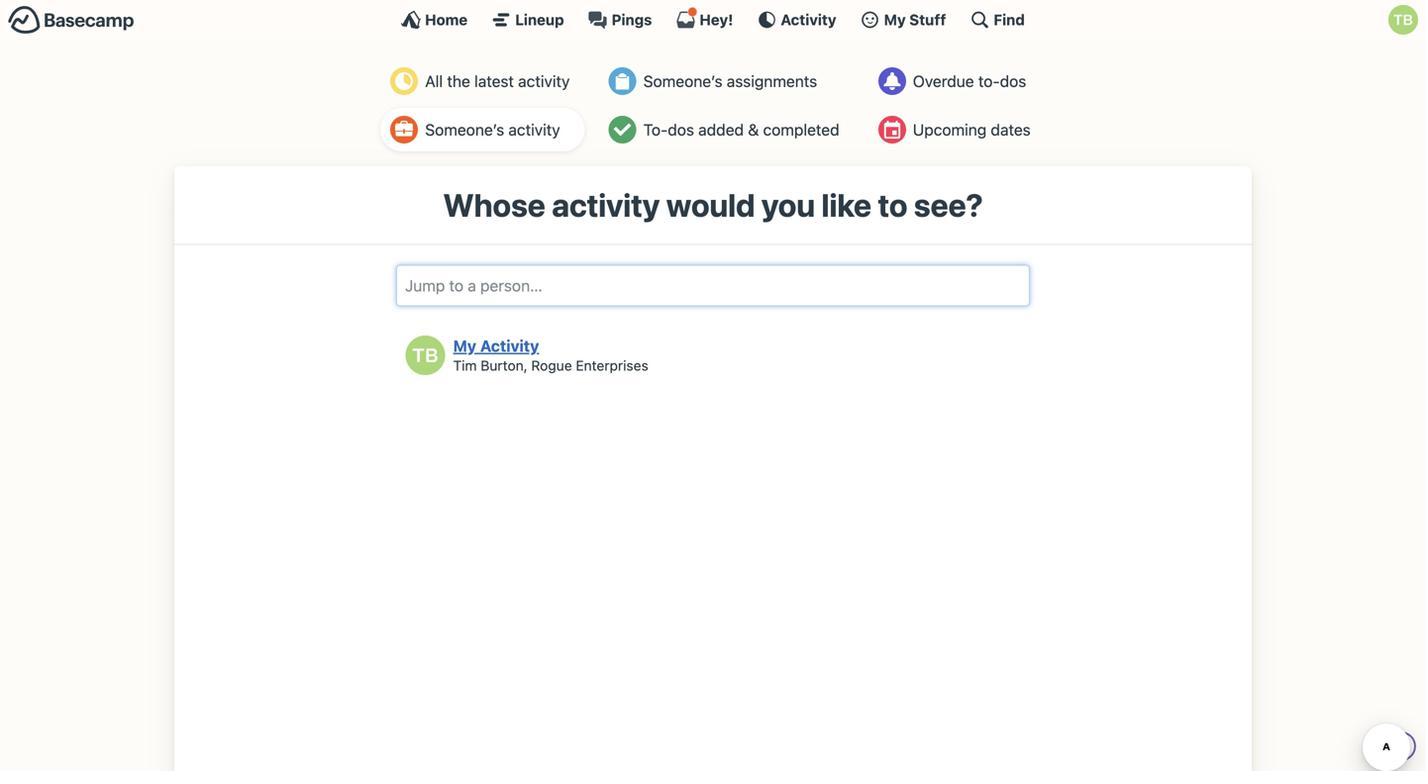 Task type: describe. For each thing, give the bounding box(es) containing it.
person report image
[[391, 116, 418, 144]]

upcoming
[[914, 120, 987, 139]]

todo image
[[609, 116, 637, 144]]

hey! button
[[676, 7, 734, 30]]

would
[[667, 186, 755, 224]]

home link
[[401, 10, 468, 30]]

latest
[[475, 72, 514, 91]]

my stuff button
[[861, 10, 947, 30]]

the
[[447, 72, 471, 91]]

tim burton image
[[1389, 5, 1419, 35]]

hey!
[[700, 11, 734, 28]]

activity report image
[[391, 67, 418, 95]]

all the latest activity
[[425, 72, 570, 91]]

overdue to-dos
[[914, 72, 1027, 91]]

assignments
[[727, 72, 818, 91]]

someone's for someone's assignments
[[644, 72, 723, 91]]

someone's for someone's activity
[[425, 120, 505, 139]]

whose
[[443, 186, 546, 224]]

home
[[425, 11, 468, 28]]

burton,
[[481, 358, 528, 374]]

assignment image
[[609, 67, 637, 95]]

rogue
[[532, 358, 572, 374]]

to-
[[644, 120, 668, 139]]

0 vertical spatial dos
[[1000, 72, 1027, 91]]

switch accounts image
[[8, 5, 135, 36]]

like
[[822, 186, 872, 224]]

lineup
[[516, 11, 564, 28]]

tim
[[453, 358, 477, 374]]

all
[[425, 72, 443, 91]]

upcoming dates
[[914, 120, 1031, 139]]

activity inside my activity tim burton,        rogue enterprises
[[480, 337, 539, 356]]

someone's assignments link
[[599, 59, 855, 103]]

someone's assignments
[[644, 72, 818, 91]]

main element
[[0, 0, 1427, 39]]

completed
[[764, 120, 840, 139]]



Task type: locate. For each thing, give the bounding box(es) containing it.
activity up burton,
[[480, 337, 539, 356]]

you
[[762, 186, 815, 224]]

dos
[[1000, 72, 1027, 91], [668, 120, 695, 139]]

someone's activity link
[[381, 108, 585, 152]]

1 vertical spatial activity
[[509, 120, 561, 139]]

0 horizontal spatial dos
[[668, 120, 695, 139]]

schedule image
[[879, 116, 907, 144]]

see?
[[915, 186, 984, 224]]

0 horizontal spatial my
[[453, 337, 477, 356]]

activity inside 'main' element
[[781, 11, 837, 28]]

my stuff
[[885, 11, 947, 28]]

&
[[748, 120, 759, 139]]

activity
[[781, 11, 837, 28], [480, 337, 539, 356]]

stuff
[[910, 11, 947, 28]]

1 horizontal spatial dos
[[1000, 72, 1027, 91]]

activity down todo icon at the left top of the page
[[552, 186, 660, 224]]

activity
[[518, 72, 570, 91], [509, 120, 561, 139], [552, 186, 660, 224]]

to-dos added & completed
[[644, 120, 840, 139]]

find
[[994, 11, 1026, 28]]

someone's activity
[[425, 120, 561, 139]]

1 horizontal spatial activity
[[781, 11, 837, 28]]

my activity tim burton,        rogue enterprises
[[453, 337, 649, 374]]

someone's up to- at top
[[644, 72, 723, 91]]

my up tim
[[453, 337, 477, 356]]

someone's down the
[[425, 120, 505, 139]]

to-
[[979, 72, 1000, 91]]

activity up assignments at the top of page
[[781, 11, 837, 28]]

my
[[885, 11, 906, 28], [453, 337, 477, 356]]

1 vertical spatial dos
[[668, 120, 695, 139]]

my inside popup button
[[885, 11, 906, 28]]

1 horizontal spatial my
[[885, 11, 906, 28]]

activity down all the latest activity
[[509, 120, 561, 139]]

my inside my activity tim burton,        rogue enterprises
[[453, 337, 477, 356]]

upcoming dates link
[[869, 108, 1046, 152]]

added
[[699, 120, 744, 139]]

1 horizontal spatial someone's
[[644, 72, 723, 91]]

0 horizontal spatial activity
[[480, 337, 539, 356]]

tim burton, rogue enterprises image
[[406, 336, 446, 376]]

my for stuff
[[885, 11, 906, 28]]

to
[[878, 186, 908, 224]]

0 vertical spatial activity
[[518, 72, 570, 91]]

1 vertical spatial activity
[[480, 337, 539, 356]]

find button
[[971, 10, 1026, 30]]

2 vertical spatial activity
[[552, 186, 660, 224]]

pings
[[612, 11, 652, 28]]

enterprises
[[576, 358, 649, 374]]

dates
[[991, 120, 1031, 139]]

Jump to a person… text field
[[396, 265, 1031, 307]]

to-dos added & completed link
[[599, 108, 855, 152]]

reports image
[[879, 67, 907, 95]]

dos inside 'link'
[[668, 120, 695, 139]]

overdue to-dos link
[[869, 59, 1046, 103]]

whose activity would you like to see?
[[443, 186, 984, 224]]

0 vertical spatial my
[[885, 11, 906, 28]]

dos left added
[[668, 120, 695, 139]]

activity link
[[757, 10, 837, 30]]

1 vertical spatial someone's
[[425, 120, 505, 139]]

activity right latest
[[518, 72, 570, 91]]

lineup link
[[492, 10, 564, 30]]

dos up dates
[[1000, 72, 1027, 91]]

all the latest activity link
[[381, 59, 585, 103]]

0 vertical spatial someone's
[[644, 72, 723, 91]]

my for activity
[[453, 337, 477, 356]]

someone's
[[644, 72, 723, 91], [425, 120, 505, 139]]

pings button
[[588, 10, 652, 30]]

1 vertical spatial my
[[453, 337, 477, 356]]

0 vertical spatial activity
[[781, 11, 837, 28]]

overdue
[[914, 72, 975, 91]]

0 horizontal spatial someone's
[[425, 120, 505, 139]]

activity for whose
[[552, 186, 660, 224]]

activity for someone's
[[509, 120, 561, 139]]

my left stuff
[[885, 11, 906, 28]]



Task type: vqa. For each thing, say whether or not it's contained in the screenshot.
the bottom Someone's
yes



